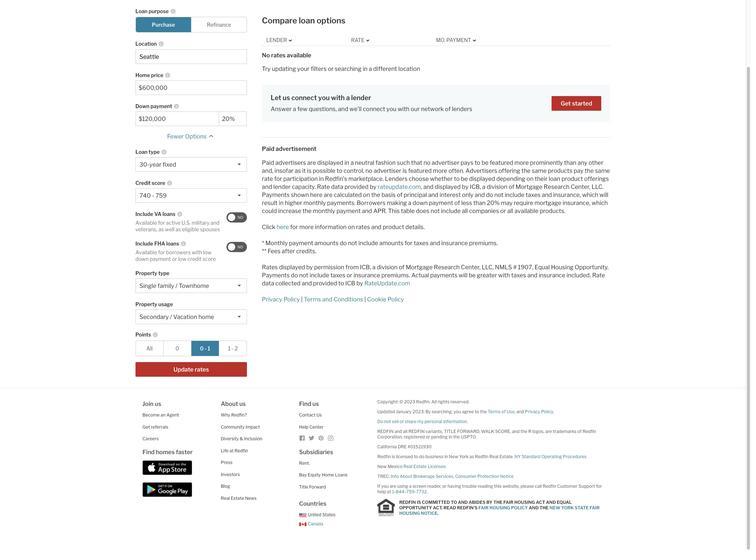 Task type: locate. For each thing, give the bounding box(es) containing it.
canada link
[[299, 521, 324, 527]]

that
[[412, 159, 423, 166]]

include
[[136, 211, 153, 217], [136, 241, 153, 247]]

Home price text field
[[139, 85, 244, 91]]

in right pending
[[449, 434, 453, 440]]

0 horizontal spatial information
[[315, 224, 347, 231]]

option group for points
[[136, 341, 247, 357]]

1 horizontal spatial be
[[469, 272, 476, 279]]

1 horizontal spatial rates
[[271, 52, 286, 59]]

0 vertical spatial score
[[152, 180, 165, 186]]

us for let
[[283, 94, 290, 101]]

1 vertical spatial privacy
[[525, 409, 541, 415]]

uspto.
[[461, 434, 477, 440]]

or inside available for borrowers with low down payment or low credit score
[[172, 256, 177, 262]]

data down rates
[[262, 280, 274, 287]]

0 vertical spatial provided
[[345, 184, 369, 191]]

option group containing all
[[136, 341, 247, 357]]

include down veterans,
[[136, 241, 153, 247]]

featured up choose
[[409, 168, 432, 174]]

displayed up interest
[[435, 184, 461, 191]]

redfin inside redfin is committed to and abides by the fair housing act and equal opportunity act. read redfin's
[[400, 500, 416, 505]]

join
[[143, 401, 154, 408]]

1 horizontal spatial new
[[449, 454, 459, 460]]

2 option group from the top
[[136, 341, 247, 357]]

you down reserved.
[[454, 409, 462, 415]]

get left "started"
[[561, 100, 571, 107]]

1 horizontal spatial find
[[299, 401, 311, 408]]

rates right no
[[271, 52, 286, 59]]

1 vertical spatial than
[[474, 200, 486, 207]]

property usage
[[136, 301, 173, 308]]

- inside 'option'
[[205, 346, 207, 352]]

or down borrowers
[[172, 256, 177, 262]]

title
[[299, 484, 308, 490]]

diversity & inclusion
[[221, 436, 263, 442]]

do down 'click here for more information on rates and product details.'
[[340, 240, 347, 247]]

- for 740
[[152, 192, 154, 199]]

all
[[147, 346, 153, 352], [432, 399, 437, 405]]

rates
[[271, 52, 286, 59], [356, 224, 370, 231], [195, 366, 209, 373]]

policy down collected
[[284, 296, 300, 303]]

0 horizontal spatial center,
[[461, 264, 481, 271]]

as left it at the left of the page
[[295, 168, 301, 174]]

0 vertical spatial new
[[449, 454, 459, 460]]

1 horizontal spatial 0
[[200, 346, 204, 352]]

available inside available for borrowers with low down payment or low credit score
[[136, 249, 157, 256]]

1 amounts from the left
[[315, 240, 339, 247]]

- inside radio
[[232, 346, 234, 352]]

redfin inside the redfin and all redfin variants, title forward, walk score, and the r logos, are trademarks of redfin corporation, registered or pending in the uspto.
[[583, 429, 597, 434]]

down payment text field down the down payment element
[[222, 116, 244, 123]]

data down redfin's
[[331, 184, 344, 191]]

by up only
[[462, 184, 469, 191]]

cookie policy link
[[367, 296, 404, 303]]

rate
[[351, 37, 365, 43], [317, 184, 330, 191], [593, 272, 606, 279]]

2 include from the top
[[136, 241, 153, 247]]

1 loan from the top
[[136, 8, 148, 14]]

0 horizontal spatial /
[[170, 314, 172, 321]]

real left estate.
[[490, 454, 499, 460]]

option group for loan purpose
[[136, 17, 247, 33]]

fair inside redfin is committed to and abides by the fair housing act and equal opportunity act. read redfin's
[[504, 500, 514, 505]]

find homes faster
[[143, 449, 193, 456]]

1 horizontal spatial center,
[[571, 184, 591, 191]]

the left new
[[540, 505, 549, 511]]

often.
[[449, 168, 465, 174]]

by right icb
[[357, 280, 363, 287]]

1 vertical spatial type
[[158, 270, 170, 276]]

not inside rates displayed by permission from icb, a division of mortgage research center, llc, nmls # 1907, equal housing opportunity. payments do not include taxes or insurance premiums. actual payments will be greater with taxes and insurance included. rate data collected and provided to icb by
[[299, 272, 309, 279]]

division up rateupdate.com
[[377, 264, 398, 271]]

1 horizontal spatial information
[[444, 419, 467, 425]]

0 vertical spatial available
[[287, 52, 312, 59]]

* monthly payment amounts do not include amounts for taxes and insurance premiums. ** fees after credits.
[[262, 240, 498, 255]]

center, inside rates displayed by permission from icb, a division of mortgage research center, llc, nmls # 1907, equal housing opportunity. payments do not include taxes or insurance premiums. actual payments will be greater with taxes and insurance included. rate data collected and provided to icb by
[[461, 264, 481, 271]]

0 - 1 radio
[[191, 341, 219, 357]]

include for include va loans
[[136, 211, 153, 217]]

with up questions,
[[331, 94, 345, 101]]

1 vertical spatial loans
[[166, 241, 179, 247]]

updated january 2023: by searching, you agree to the terms of use , and privacy policy .
[[378, 409, 554, 415]]

join us
[[143, 401, 161, 408]]

amounts down this
[[380, 240, 404, 247]]

paid inside paid advertisers are displayed in a neutral fashion such that no advertiser pays to be featured more prominently than any other and, insofar as it is possible to control, no advertiser is featured more often. advertisers offering the same products pay the same rate for participation in redfin's marketplace. lenders choose whether to be displayed depending on their loan product offerings and lender capacity. rate data provided by
[[262, 159, 274, 166]]

0 vertical spatial find
[[299, 401, 311, 408]]

type for family
[[158, 270, 170, 276]]

1 horizontal spatial estate
[[414, 464, 427, 470]]

rates right 'update'
[[195, 366, 209, 373]]

0 vertical spatial featured
[[490, 159, 514, 166]]

you inside the if you are using a screen reader, or having trouble reading this website, please call redfin customer support for help at
[[382, 484, 389, 489]]

download the redfin app on the apple app store image
[[143, 461, 192, 475]]

1 - 2 radio
[[219, 341, 247, 357]]

down payment
[[136, 103, 172, 109]]

and right score,
[[513, 429, 520, 434]]

property usage element
[[136, 297, 244, 310]]

become an agent button
[[143, 413, 179, 418]]

0 horizontal spatial rate
[[317, 184, 330, 191]]

find
[[299, 401, 311, 408], [143, 449, 155, 456]]

home left price
[[136, 72, 150, 78]]

2 vertical spatial more
[[300, 224, 314, 231]]

after
[[282, 248, 295, 255]]

1 horizontal spatial available
[[515, 208, 539, 215]]

1 inside radio
[[228, 346, 231, 352]]

paid for paid advertisers are displayed in a neutral fashion such that no advertiser pays to be featured more prominently than any other and, insofar as it is possible to control, no advertiser is featured more often. advertisers offering the same products pay the same rate for participation in redfin's marketplace. lenders choose whether to be displayed depending on their loan product offerings and lender capacity. rate data provided by
[[262, 159, 274, 166]]

type up year
[[149, 149, 160, 155]]

this
[[388, 208, 400, 215]]

1 left 2
[[228, 346, 231, 352]]

2 payments from the top
[[262, 272, 290, 279]]

payment inside available for borrowers with low down payment or low credit score
[[150, 256, 171, 262]]

1 horizontal spatial 1
[[228, 346, 231, 352]]

0 horizontal spatial real
[[221, 496, 230, 501]]

1 available from the top
[[136, 220, 157, 226]]

rates down borrowers in the top of the page
[[356, 224, 370, 231]]

on inside the , and displayed by icb, a division of mortgage research center, llc. payments shown here are calculated on the basis of principal and interest only and do not include taxes and insurance, which will result in higher monthly payments. borrowers making a down payment of less than 20% may require mortgage insurance, which could increase the monthly payment and apr. this table does not include all companies or all available products.
[[363, 192, 370, 199]]

by down the marketplace.
[[370, 184, 377, 191]]

are inside paid advertisers are displayed in a neutral fashion such that no advertiser pays to be featured more prominently than any other and, insofar as it is possible to control, no advertiser is featured more often. advertisers offering the same products pay the same rate for participation in redfin's marketplace. lenders choose whether to be displayed depending on their loan product offerings and lender capacity. rate data provided by
[[307, 159, 316, 166]]

1 vertical spatial available
[[515, 208, 539, 215]]

do inside * monthly payment amounts do not include amounts for taxes and insurance premiums. ** fees after credits.
[[340, 240, 347, 247]]

get for get started
[[561, 100, 571, 107]]

0 horizontal spatial on
[[348, 224, 355, 231]]

loans for include fha loans
[[166, 241, 179, 247]]

all down less
[[462, 208, 468, 215]]

than up companies
[[474, 200, 486, 207]]

rate inside 'button'
[[351, 37, 365, 43]]

usage
[[158, 301, 173, 308]]

and down rate
[[262, 184, 272, 191]]

2 property from the top
[[136, 301, 157, 308]]

rates inside "button"
[[195, 366, 209, 373]]

payments inside rates displayed by permission from icb, a division of mortgage research center, llc, nmls # 1907, equal housing opportunity. payments do not include taxes or insurance premiums. actual payments will be greater with taxes and insurance included. rate data collected and provided to icb by
[[262, 272, 290, 279]]

0 horizontal spatial premiums.
[[382, 272, 410, 279]]

2 horizontal spatial housing
[[515, 500, 535, 505]]

0 vertical spatial /
[[176, 283, 178, 290]]

2 loan from the top
[[136, 149, 148, 155]]

for down insofar
[[274, 176, 282, 183]]

agree
[[462, 409, 474, 415]]

ny standard operating procedures link
[[515, 454, 587, 460]]

details.
[[406, 224, 425, 231]]

state
[[575, 505, 589, 511]]

. down committed
[[438, 511, 439, 516]]

redfin's
[[457, 505, 478, 511]]

result
[[262, 200, 278, 207]]

mortgage inside rates displayed by permission from icb, a division of mortgage research center, llc, nmls # 1907, equal housing opportunity. payments do not include taxes or insurance premiums. actual payments will be greater with taxes and insurance included. rate data collected and provided to icb by
[[406, 264, 433, 271]]

0 horizontal spatial be
[[461, 176, 468, 183]]

1-844-759-7732 .
[[392, 489, 428, 495]]

rights
[[438, 399, 450, 405]]

0 horizontal spatial mortgage
[[406, 264, 433, 271]]

why
[[221, 413, 230, 418]]

information down the payments.
[[315, 224, 347, 231]]

include inside * monthly payment amounts do not include amounts for taxes and insurance premiums. ** fees after credits.
[[359, 240, 378, 247]]

0 vertical spatial rates
[[271, 52, 286, 59]]

displayed down after
[[279, 264, 305, 271]]

us right join
[[155, 401, 161, 408]]

housing
[[515, 500, 535, 505], [490, 505, 511, 511], [400, 511, 420, 516]]

1 vertical spatial score
[[203, 256, 216, 262]]

monthly down the payments.
[[313, 208, 336, 215]]

let us connect you with a lender
[[271, 94, 371, 101]]

get referrals button
[[143, 424, 168, 430]]

different
[[374, 65, 397, 72]]

payments up 'result'
[[262, 192, 290, 199]]

fair inside new york state fair housing notice
[[590, 505, 600, 511]]

payments inside the , and displayed by icb, a division of mortgage research center, llc. payments shown here are calculated on the basis of principal and interest only and do not include taxes and insurance, which will result in higher monthly payments. borrowers making a down payment of less than 20% may require mortgage insurance, which could increase the monthly payment and apr. this table does not include all companies or all available products.
[[262, 192, 290, 199]]

option group up update rates "button"
[[136, 341, 247, 357]]

- for 1
[[232, 346, 234, 352]]

redfin instagram image
[[328, 436, 334, 441]]

loans for include va loans
[[163, 211, 176, 217]]

1 vertical spatial be
[[461, 176, 468, 183]]

by inside paid advertisers are displayed in a neutral fashion such that no advertiser pays to be featured more prominently than any other and, insofar as it is possible to control, no advertiser is featured more often. advertisers offering the same products pay the same rate for participation in redfin's marketplace. lenders choose whether to be displayed depending on their loan product offerings and lender capacity. rate data provided by
[[370, 184, 377, 191]]

help
[[378, 489, 386, 495]]

icb, right from
[[360, 264, 371, 271]]

759-
[[406, 489, 417, 495]]

1 0 from the left
[[176, 346, 179, 352]]

to left icb
[[339, 280, 344, 287]]

taxes
[[526, 192, 541, 199], [414, 240, 429, 247], [331, 272, 346, 279], [512, 272, 527, 279]]

available inside the , and displayed by icb, a division of mortgage research center, llc. payments shown here are calculated on the basis of principal and interest only and do not include taxes and insurance, which will result in higher monthly payments. borrowers making a down payment of less than 20% may require mortgage insurance, which could increase the monthly payment and apr. this table does not include all companies or all available products.
[[515, 208, 539, 215]]

,
[[421, 184, 422, 191], [515, 409, 516, 415], [454, 474, 455, 479]]

0 vertical spatial down
[[413, 200, 428, 207]]

0 horizontal spatial more
[[300, 224, 314, 231]]

for down fha
[[158, 249, 165, 256]]

all inside the redfin and all redfin variants, title forward, walk score, and the r logos, are trademarks of redfin corporation, registered or pending in the uspto.
[[403, 429, 408, 434]]

policy up logos,
[[542, 409, 554, 415]]

0 vertical spatial center,
[[571, 184, 591, 191]]

on left their
[[527, 176, 534, 183]]

all inside radio
[[147, 346, 153, 352]]

score up the 759
[[152, 180, 165, 186]]

1 vertical spatial premiums.
[[382, 272, 410, 279]]

down inside the , and displayed by icb, a division of mortgage research center, llc. payments shown here are calculated on the basis of principal and interest only and do not include taxes and insurance, which will result in higher monthly payments. borrowers making a down payment of less than 20% may require mortgage insurance, which could increase the monthly payment and apr. this table does not include all companies or all available products.
[[413, 200, 428, 207]]

1 horizontal spatial get
[[561, 100, 571, 107]]

0 horizontal spatial division
[[377, 264, 398, 271]]

0 inside 'option'
[[200, 346, 204, 352]]

0 inside option
[[176, 346, 179, 352]]

0 horizontal spatial about
[[221, 401, 238, 408]]

1 horizontal spatial division
[[487, 184, 508, 191]]

you right if
[[382, 484, 389, 489]]

1 vertical spatial find
[[143, 449, 155, 456]]

let
[[271, 94, 282, 101]]

0 vertical spatial research
[[544, 184, 570, 191]]

score
[[152, 180, 165, 186], [203, 256, 216, 262]]

0 vertical spatial monthly
[[304, 200, 326, 207]]

home price
[[136, 72, 163, 78]]

0 vertical spatial information
[[315, 224, 347, 231]]

1 horizontal spatial terms
[[488, 409, 501, 415]]

privacy down collected
[[262, 296, 283, 303]]

require
[[514, 200, 534, 207]]

products.
[[540, 208, 566, 215]]

redfin right call
[[543, 484, 557, 489]]

options
[[185, 133, 207, 140]]

, inside the , and displayed by icb, a division of mortgage research center, llc. payments shown here are calculated on the basis of principal and interest only and do not include taxes and insurance, which will result in higher monthly payments. borrowers making a down payment of less than 20% may require mortgage insurance, which could increase the monthly payment and apr. this table does not include all companies or all available products.
[[421, 184, 422, 191]]

estate up info about brokerage services link
[[414, 464, 427, 470]]

score inside available for borrowers with low down payment or low credit score
[[203, 256, 216, 262]]

lender down insofar
[[274, 184, 291, 191]]

prominently
[[530, 159, 563, 166]]

a up table
[[409, 200, 412, 207]]

reading
[[478, 484, 494, 489]]

compare
[[262, 16, 297, 25]]

0 horizontal spatial estate
[[231, 496, 244, 501]]

monthly
[[304, 200, 326, 207], [313, 208, 336, 215]]

redfin for is
[[400, 500, 416, 505]]

as right york at the right bottom of page
[[470, 454, 474, 460]]

loan purpose
[[136, 8, 169, 14]]

available for veterans,
[[136, 220, 157, 226]]

0 horizontal spatial same
[[532, 168, 547, 174]]

0 horizontal spatial policy
[[284, 296, 300, 303]]

subsidiaries
[[299, 449, 333, 456]]

1 vertical spatial available
[[136, 249, 157, 256]]

your
[[298, 65, 310, 72]]

property up secondary
[[136, 301, 157, 308]]

1 1 from the left
[[208, 346, 210, 352]]

-
[[152, 192, 154, 199], [205, 346, 207, 352], [232, 346, 234, 352]]

from
[[346, 264, 359, 271]]

at right life
[[230, 448, 234, 454]]

2 0 from the left
[[200, 346, 204, 352]]

for inside available for borrowers with low down payment or low credit score
[[158, 249, 165, 256]]

provided inside rates displayed by permission from icb, a division of mortgage research center, llc, nmls # 1907, equal housing opportunity. payments do not include taxes or insurance premiums. actual payments will be greater with taxes and insurance included. rate data collected and provided to icb by
[[313, 280, 337, 287]]

depending
[[497, 176, 526, 183]]

loan inside paid advertisers are displayed in a neutral fashion such that no advertiser pays to be featured more prominently than any other and, insofar as it is possible to control, no advertiser is featured more often. advertisers offering the same products pay the same rate for participation in redfin's marketplace. lenders choose whether to be displayed depending on their loan product offerings and lender capacity. rate data provided by
[[549, 176, 561, 183]]

taxes up require
[[526, 192, 541, 199]]

more up whether at the top of the page
[[433, 168, 448, 174]]

2 horizontal spatial and
[[546, 500, 556, 505]]

1 horizontal spatial and
[[529, 505, 539, 511]]

1 horizontal spatial data
[[331, 184, 344, 191]]

active
[[166, 220, 181, 226]]

table
[[401, 208, 415, 215]]

All radio
[[136, 341, 164, 357]]

rate button
[[351, 37, 371, 44]]

type up family
[[158, 270, 170, 276]]

1 horizontal spatial fair
[[504, 500, 514, 505]]

redfin's
[[325, 176, 347, 183]]

is up the mexico
[[392, 454, 395, 460]]

center, down pay
[[571, 184, 591, 191]]

fha
[[154, 241, 165, 247]]

1 horizontal spatial score
[[203, 256, 216, 262]]

research inside rates displayed by permission from icb, a division of mortgage research center, llc, nmls # 1907, equal housing opportunity. payments do not include taxes or insurance premiums. actual payments will be greater with taxes and insurance included. rate data collected and provided to icb by
[[434, 264, 460, 271]]

1 vertical spatial icb,
[[360, 264, 371, 271]]

property up single
[[136, 270, 157, 276]]

for right support
[[597, 484, 602, 489]]

california
[[378, 444, 397, 450]]

1 vertical spatial privacy policy link
[[525, 409, 554, 415]]

info
[[391, 474, 399, 479]]

on down the payments.
[[348, 224, 355, 231]]

and down 1907,
[[528, 272, 538, 279]]

option group
[[136, 17, 247, 33], [136, 341, 247, 357]]

0 horizontal spatial 0
[[176, 346, 179, 352]]

0 vertical spatial on
[[527, 176, 534, 183]]

product down pay
[[562, 176, 583, 183]]

0 horizontal spatial research
[[434, 264, 460, 271]]

0 vertical spatial rate
[[351, 37, 365, 43]]

2 paid from the top
[[262, 159, 274, 166]]

loan for loan purpose
[[136, 8, 148, 14]]

or inside the redfin and all redfin variants, title forward, walk score, and the r logos, are trademarks of redfin corporation, registered or pending in the uspto.
[[426, 434, 431, 440]]

1 left 1 - 2 radio
[[208, 346, 210, 352]]

Down payment text field
[[139, 116, 216, 123], [222, 116, 244, 123]]

rate down opportunity.
[[593, 272, 606, 279]]

or up icb
[[347, 272, 353, 279]]

rate inside paid advertisers are displayed in a neutral fashion such that no advertiser pays to be featured more prominently than any other and, insofar as it is possible to control, no advertiser is featured more often. advertisers offering the same products pay the same rate for participation in redfin's marketplace. lenders choose whether to be displayed depending on their loan product offerings and lender capacity. rate data provided by
[[317, 184, 330, 191]]

1 paid from the top
[[262, 146, 275, 153]]

type inside property type element
[[158, 270, 170, 276]]

monthly
[[266, 240, 288, 247]]

0 vertical spatial loans
[[163, 211, 176, 217]]

to down #01521930
[[414, 454, 419, 460]]

policy down rateupdate.com
[[388, 296, 404, 303]]

get for get referrals
[[143, 424, 150, 430]]

2 available from the top
[[136, 249, 157, 256]]

paid for paid advertisement
[[262, 146, 275, 153]]

not right do in the bottom right of the page
[[384, 419, 391, 425]]

lender inside paid advertisers are displayed in a neutral fashion such that no advertiser pays to be featured more prominently than any other and, insofar as it is possible to control, no advertiser is featured more often. advertisers offering the same products pay the same rate for participation in redfin's marketplace. lenders choose whether to be displayed depending on their loan product offerings and lender capacity. rate data provided by
[[274, 184, 291, 191]]

and inside available for active u.s. military and veterans, as well as eligible spouses
[[211, 220, 220, 226]]

1 - 2
[[228, 346, 238, 352]]

loan left 'purpose'
[[136, 8, 148, 14]]

options
[[317, 16, 346, 25]]

help center
[[299, 424, 324, 430]]

real estate licenses link
[[404, 464, 446, 470]]

1 horizontal spatial advertiser
[[432, 159, 460, 166]]

available
[[136, 220, 157, 226], [136, 249, 157, 256]]

1 option group from the top
[[136, 17, 247, 33]]

taxes inside the , and displayed by icb, a division of mortgage research center, llc. payments shown here are calculated on the basis of principal and interest only and do not include taxes and insurance, which will result in higher monthly payments. borrowers making a down payment of less than 20% may require mortgage insurance, which could increase the monthly payment and apr. this table does not include all companies or all available products.
[[526, 192, 541, 199]]

become
[[143, 413, 160, 418]]

7732
[[417, 489, 427, 495]]

1 payments from the top
[[262, 192, 290, 199]]

premiums. inside * monthly payment amounts do not include amounts for taxes and insurance premiums. ** fees after credits.
[[469, 240, 498, 247]]

1 property from the top
[[136, 270, 157, 276]]

1 vertical spatial terms
[[488, 409, 501, 415]]

2 down payment text field from the left
[[222, 116, 244, 123]]

use
[[507, 409, 515, 415]]

premiums.
[[469, 240, 498, 247], [382, 272, 410, 279]]

0 vertical spatial icb,
[[470, 184, 481, 191]]

monthly down shown
[[304, 200, 326, 207]]

0 vertical spatial option group
[[136, 17, 247, 33]]

1 vertical spatial product
[[383, 224, 405, 231]]

0 vertical spatial estate
[[414, 464, 427, 470]]

lender up we'll
[[351, 94, 371, 101]]

research
[[544, 184, 570, 191], [434, 264, 460, 271]]

State, City, County, ZIP search field
[[136, 49, 247, 64]]

life
[[221, 448, 229, 454]]

by
[[426, 409, 431, 415]]

us up "us"
[[313, 401, 319, 408]]

0 vertical spatial premiums.
[[469, 240, 498, 247]]

impact
[[246, 424, 260, 430]]

0 horizontal spatial privacy policy link
[[262, 296, 300, 303]]

act
[[536, 500, 546, 505]]

2 amounts from the left
[[380, 240, 404, 247]]

home left loans at left
[[322, 472, 334, 478]]

0 vertical spatial product
[[562, 176, 583, 183]]

0 vertical spatial include
[[136, 211, 153, 217]]

are up possible
[[307, 159, 316, 166]]

1 horizontal spatial lender
[[351, 94, 371, 101]]

filters
[[311, 65, 327, 72]]

get inside get started button
[[561, 100, 571, 107]]

equal housing opportunity image
[[378, 499, 395, 517]]

740 - 759
[[140, 192, 167, 199]]

option group containing purchase
[[136, 17, 247, 33]]

to inside rates displayed by permission from icb, a division of mortgage research center, llc, nmls # 1907, equal housing opportunity. payments do not include taxes or insurance premiums. actual payments will be greater with taxes and insurance included. rate data collected and provided to icb by
[[339, 280, 344, 287]]

to
[[475, 159, 481, 166], [337, 168, 343, 174], [454, 176, 460, 183], [339, 280, 344, 287], [475, 409, 479, 415], [414, 454, 419, 460]]

0 vertical spatial paid
[[262, 146, 275, 153]]

0 vertical spatial be
[[482, 159, 489, 166]]

faster
[[176, 449, 193, 456]]

1 horizontal spatial no
[[424, 159, 431, 166]]

refinance
[[207, 22, 231, 28]]

privacy policy link down collected
[[262, 296, 300, 303]]

real
[[490, 454, 499, 460], [404, 464, 413, 470], [221, 496, 230, 501]]

1 include from the top
[[136, 211, 153, 217]]

started
[[573, 100, 593, 107]]

do up 20%
[[487, 192, 494, 199]]

a inside the if you are using a screen reader, or having trouble reading this website, please call redfin customer support for help at
[[409, 484, 412, 489]]

new up trec:
[[378, 464, 387, 470]]

blog
[[221, 484, 230, 489]]

0 horizontal spatial new
[[378, 464, 387, 470]]

will down llc.
[[600, 192, 609, 199]]

2 horizontal spatial on
[[527, 176, 534, 183]]

include left va
[[136, 211, 153, 217]]

include for include fha loans
[[136, 241, 153, 247]]

for inside the if you are using a screen reader, or having trouble reading this website, please call redfin customer support for help at
[[597, 484, 602, 489]]

available inside available for active u.s. military and veterans, as well as eligible spouses
[[136, 220, 157, 226]]

0 up 'update'
[[176, 346, 179, 352]]

1 vertical spatial will
[[459, 272, 468, 279]]

llc.
[[592, 184, 604, 191]]

2 1 from the left
[[228, 346, 231, 352]]

0 horizontal spatial the
[[494, 500, 503, 505]]

be left greater
[[469, 272, 476, 279]]



Task type: vqa. For each thing, say whether or not it's contained in the screenshot.
the bottom product
yes



Task type: describe. For each thing, give the bounding box(es) containing it.
eligible
[[182, 226, 199, 232]]

reader,
[[428, 484, 442, 489]]

basis
[[382, 192, 396, 199]]

contact
[[299, 413, 316, 418]]

u.s.
[[182, 220, 191, 226]]

and down sell on the right bottom of the page
[[395, 429, 402, 434]]

mo.
[[436, 37, 446, 43]]

1 | from the left
[[301, 296, 303, 303]]

less
[[462, 200, 472, 207]]

here inside the , and displayed by icb, a division of mortgage research center, llc. payments shown here are calculated on the basis of principal and interest only and do not include taxes and insurance, which will result in higher monthly payments. borrowers making a down payment of less than 20% may require mortgage insurance, which could increase the monthly payment and apr. this table does not include all companies or all available products.
[[310, 192, 323, 199]]

1 horizontal spatial privacy
[[525, 409, 541, 415]]

0 horizontal spatial insurance
[[354, 272, 381, 279]]

the right offering at top right
[[522, 168, 531, 174]]

are inside the redfin and all redfin variants, title forward, walk score, and the r logos, are trademarks of redfin corporation, registered or pending in the uspto.
[[546, 429, 552, 434]]

0 for 0 - 1
[[200, 346, 204, 352]]

rates displayed by permission from icb, a division of mortgage research center, llc, nmls # 1907, equal housing opportunity. payments do not include taxes or insurance premiums. actual payments will be greater with taxes and insurance included. rate data collected and provided to icb by
[[262, 264, 609, 287]]

capacity.
[[292, 184, 316, 191]]

property type element
[[136, 266, 244, 279]]

will inside rates displayed by permission from icb, a division of mortgage research center, llc, nmls # 1907, equal housing opportunity. payments do not include taxes or insurance premiums. actual payments will be greater with taxes and insurance included. rate data collected and provided to icb by
[[459, 272, 468, 279]]

at inside the if you are using a screen reader, or having trouble reading this website, please call redfin customer support for help at
[[387, 489, 391, 495]]

0 for 0
[[176, 346, 179, 352]]

2 | from the left
[[365, 296, 366, 303]]

rates for no rates available
[[271, 52, 286, 59]]

1 inside 'option'
[[208, 346, 210, 352]]

in inside the redfin and all redfin variants, title forward, walk score, and the r logos, are trademarks of redfin corporation, registered or pending in the uspto.
[[449, 434, 453, 440]]

opportunity.
[[575, 264, 609, 271]]

of down 'depending' at the right of the page
[[509, 184, 515, 191]]

the inside redfin is committed to and abides by the fair housing act and equal opportunity act. read redfin's
[[494, 500, 503, 505]]

or inside the , and displayed by icb, a division of mortgage research center, llc. payments shown here are calculated on the basis of principal and interest only and do not include taxes and insurance, which will result in higher monthly payments. borrowers making a down payment of less than 20% may require mortgage insurance, which could increase the monthly payment and apr. this table does not include all companies or all available products.
[[501, 208, 506, 215]]

in up control,
[[345, 159, 350, 166]]

2 horizontal spatial be
[[482, 159, 489, 166]]

questions,
[[309, 106, 337, 113]]

0 horizontal spatial product
[[383, 224, 405, 231]]

2 horizontal spatial ,
[[515, 409, 516, 415]]

center
[[310, 424, 324, 430]]

standard
[[522, 454, 541, 460]]

0 - 1
[[200, 346, 210, 352]]

displayed inside rates displayed by permission from icb, a division of mortgage research center, llc, nmls # 1907, equal housing opportunity. payments do not include taxes or insurance premiums. actual payments will be greater with taxes and insurance included. rate data collected and provided to icb by
[[279, 264, 305, 271]]

0 vertical spatial real
[[490, 454, 499, 460]]

with left our
[[398, 106, 410, 113]]

1 vertical spatial /
[[170, 314, 172, 321]]

redfin down california
[[378, 454, 391, 460]]

why redfin?
[[221, 413, 247, 418]]

1 vertical spatial about
[[400, 474, 413, 479]]

and left we'll
[[338, 106, 349, 113]]

0 horizontal spatial terms
[[304, 296, 321, 303]]

become an agent
[[143, 413, 179, 418]]

type for year
[[149, 149, 160, 155]]

center, inside the , and displayed by icb, a division of mortgage research center, llc. payments shown here are calculated on the basis of principal and interest only and do not include taxes and insurance, which will result in higher monthly payments. borrowers making a down payment of less than 20% may require mortgage insurance, which could increase the monthly payment and apr. this table does not include all companies or all available products.
[[571, 184, 591, 191]]

30-
[[140, 161, 150, 168]]

title forward
[[299, 484, 326, 490]]

of left lenders
[[445, 106, 451, 113]]

if you are using a screen reader, or having trouble reading this website, please call redfin customer support for help at
[[378, 484, 602, 495]]

1 same from the left
[[532, 168, 547, 174]]

operating
[[542, 454, 562, 460]]

making
[[387, 200, 407, 207]]

referrals
[[151, 424, 168, 430]]

york
[[562, 505, 574, 511]]

1 vertical spatial rates
[[356, 224, 370, 231]]

premiums. inside rates displayed by permission from icb, a division of mortgage research center, llc, nmls # 1907, equal housing opportunity. payments do not include taxes or insurance premiums. actual payments will be greater with taxes and insurance included. rate data collected and provided to icb by
[[382, 272, 410, 279]]

this
[[495, 484, 502, 489]]

0 horizontal spatial is
[[307, 168, 312, 174]]

trouble
[[462, 484, 477, 489]]

research inside the , and displayed by icb, a division of mortgage research center, llc. payments shown here are calculated on the basis of principal and interest only and do not include taxes and insurance, which will result in higher monthly payments. borrowers making a down payment of less than 20% may require mortgage insurance, which could increase the monthly payment and apr. this table does not include all companies or all available products.
[[544, 184, 570, 191]]

purchase
[[152, 22, 175, 28]]

news
[[245, 496, 257, 501]]

0 horizontal spatial fair
[[479, 505, 489, 511]]

and inside paid advertisers are displayed in a neutral fashion such that no advertiser pays to be featured more prominently than any other and, insofar as it is possible to control, no advertiser is featured more often. advertisers offering the same products pay the same rate for participation in redfin's marketplace. lenders choose whether to be displayed depending on their loan product offerings and lender capacity. rate data provided by
[[262, 184, 272, 191]]

include down interest
[[441, 208, 461, 215]]

1 vertical spatial featured
[[409, 168, 432, 174]]

or inside the if you are using a screen reader, or having trouble reading this website, please call redfin customer support for help at
[[443, 484, 447, 489]]

score,
[[496, 429, 512, 434]]

the right agree in the bottom of the page
[[480, 409, 487, 415]]

redfin pinterest image
[[318, 436, 324, 441]]

of down rateupdate.com link
[[397, 192, 403, 199]]

housing inside new york state fair housing notice
[[400, 511, 420, 516]]

of left less
[[455, 200, 460, 207]]

a left few
[[293, 106, 296, 113]]

real estate news
[[221, 496, 257, 501]]

and right collected
[[302, 280, 312, 287]]

redfin down my at the right bottom of the page
[[409, 429, 425, 434]]

. up trademarks
[[554, 409, 554, 415]]

points
[[136, 332, 151, 338]]

1 vertical spatial new
[[378, 464, 387, 470]]

advertisers
[[276, 159, 306, 166]]

single
[[140, 283, 156, 290]]

and down apr.
[[372, 224, 382, 231]]

1 horizontal spatial all
[[462, 208, 468, 215]]

collected
[[276, 280, 301, 287]]

data inside paid advertisers are displayed in a neutral fashion such that no advertiser pays to be featured more prominently than any other and, insofar as it is possible to control, no advertiser is featured more often. advertisers offering the same products pay the same rate for participation in redfin's marketplace. lenders choose whether to be displayed depending on their loan product offerings and lender capacity. rate data provided by
[[331, 184, 344, 191]]

redfin right york at the right bottom of page
[[475, 454, 489, 460]]

, and displayed by icb, a division of mortgage research center, llc. payments shown here are calculated on the basis of principal and interest only and do not include taxes and insurance, which will result in higher monthly payments. borrowers making a down payment of less than 20% may require mortgage insurance, which could increase the monthly payment and apr. this table does not include all companies or all available products.
[[262, 184, 609, 215]]

payment inside * monthly payment amounts do not include amounts for taxes and insurance premiums. ** fees after credits.
[[289, 240, 313, 247]]

2 horizontal spatial all
[[508, 208, 514, 215]]

redfin for and
[[378, 429, 394, 434]]

us flag image
[[299, 514, 307, 517]]

an
[[161, 413, 166, 418]]

icb, inside the , and displayed by icb, a division of mortgage research center, llc. payments shown here are calculated on the basis of principal and interest only and do not include taxes and insurance, which will result in higher monthly payments. borrowers making a down payment of less than 20% may require mortgage insurance, which could increase the monthly payment and apr. this table does not include all companies or all available products.
[[470, 184, 481, 191]]

not inside * monthly payment amounts do not include amounts for taxes and insurance premiums. ** fees after credits.
[[348, 240, 358, 247]]

1 horizontal spatial the
[[540, 505, 549, 511]]

do inside rates displayed by permission from icb, a division of mortgage research center, llc, nmls # 1907, equal housing opportunity. payments do not include taxes or insurance premiums. actual payments will be greater with taxes and insurance included. rate data collected and provided to icb by
[[291, 272, 298, 279]]

1 horizontal spatial /
[[176, 283, 178, 290]]

and down borrowers in the top of the page
[[362, 208, 372, 215]]

or right sell on the right bottom of the page
[[400, 419, 404, 425]]

taxes down #
[[512, 272, 527, 279]]

copyright: © 2023 redfin. all rights reserved.
[[378, 399, 470, 405]]

insurance inside * monthly payment amounts do not include amounts for taxes and insurance premiums. ** fees after credits.
[[442, 240, 468, 247]]

1 horizontal spatial real
[[404, 464, 413, 470]]

redfin inside the if you are using a screen reader, or having trouble reading this website, please call redfin customer support for help at
[[543, 484, 557, 489]]

and right only
[[475, 192, 485, 199]]

or right filters
[[328, 65, 334, 72]]

whether
[[430, 176, 453, 183]]

30-year fixed
[[140, 161, 176, 168]]

0 horizontal spatial score
[[152, 180, 165, 186]]

will inside the , and displayed by icb, a division of mortgage research center, llc. payments shown here are calculated on the basis of principal and interest only and do not include taxes and insurance, which will result in higher monthly payments. borrowers making a down payment of less than 20% may require mortgage insurance, which could increase the monthly payment and apr. this table does not include all companies or all available products.
[[600, 192, 609, 199]]

location
[[136, 41, 157, 47]]

cookie
[[367, 296, 387, 303]]

location
[[399, 65, 421, 72]]

credit
[[136, 180, 151, 186]]

0 horizontal spatial and
[[458, 500, 468, 505]]

0 vertical spatial about
[[221, 401, 238, 408]]

no
[[262, 52, 270, 59]]

1 vertical spatial which
[[592, 200, 608, 207]]

redfin twitter image
[[309, 436, 315, 441]]

division inside rates displayed by permission from icb, a division of mortgage research center, llc, nmls # 1907, equal housing opportunity. payments do not include taxes or insurance premiums. actual payments will be greater with taxes and insurance included. rate data collected and provided to icb by
[[377, 264, 398, 271]]

2 horizontal spatial policy
[[542, 409, 554, 415]]

in down possible
[[319, 176, 324, 183]]

new york state fair housing notice link
[[400, 505, 600, 516]]

0 vertical spatial which
[[583, 192, 599, 199]]

displayed down advertisers at top right
[[470, 176, 496, 183]]

us for about
[[240, 401, 246, 408]]

lenders
[[452, 106, 473, 113]]

. right screen
[[427, 489, 428, 495]]

info about brokerage services link
[[391, 474, 454, 479]]

you up questions,
[[319, 94, 330, 101]]

the left uspto.
[[454, 434, 460, 440]]

estate.
[[500, 454, 514, 460]]

product inside paid advertisers are displayed in a neutral fashion such that no advertiser pays to be featured more prominently than any other and, insofar as it is possible to control, no advertiser is featured more often. advertisers offering the same products pay the same rate for participation in redfin's marketplace. lenders choose whether to be displayed depending on their loan product offerings and lender capacity. rate data provided by
[[562, 176, 583, 183]]

rates for update rates
[[195, 366, 209, 373]]

press
[[221, 460, 233, 466]]

icb
[[346, 280, 356, 287]]

by
[[487, 500, 493, 505]]

2 horizontal spatial insurance
[[539, 272, 566, 279]]

find for find us
[[299, 401, 311, 408]]

reserved.
[[451, 399, 470, 405]]

privacy policy | terms and conditions | cookie policy
[[262, 296, 404, 303]]

you left our
[[387, 106, 397, 113]]

taxes down the permission on the top of page
[[331, 272, 346, 279]]

and left interest
[[429, 192, 439, 199]]

fees
[[268, 248, 281, 255]]

to down often.
[[454, 176, 460, 183]]

Purchase radio
[[136, 17, 192, 33]]

1 horizontal spatial home
[[322, 472, 334, 478]]

title forward button
[[299, 484, 326, 490]]

1 horizontal spatial policy
[[388, 296, 404, 303]]

of inside rates displayed by permission from icb, a division of mortgage research center, llc, nmls # 1907, equal housing opportunity. payments do not include taxes or insurance premiums. actual payments will be greater with taxes and insurance included. rate data collected and provided to icb by
[[399, 264, 405, 271]]

available for payment
[[136, 249, 157, 256]]

1 vertical spatial monthly
[[313, 208, 336, 215]]

searching,
[[432, 409, 453, 415]]

include up may
[[505, 192, 525, 199]]

us for find
[[313, 401, 319, 408]]

contact us
[[299, 413, 322, 418]]

of left use
[[502, 409, 506, 415]]

mexico
[[388, 464, 403, 470]]

0 vertical spatial at
[[230, 448, 234, 454]]

with inside available for borrowers with low down payment or low credit score
[[192, 249, 202, 256]]

updated
[[378, 409, 395, 415]]

1 horizontal spatial all
[[432, 399, 437, 405]]

townhome
[[179, 283, 209, 290]]

or inside rates displayed by permission from icb, a division of mortgage research center, llc, nmls # 1907, equal housing opportunity. payments do not include taxes or insurance premiums. actual payments will be greater with taxes and insurance included. rate data collected and provided to icb by
[[347, 272, 353, 279]]

borrowers
[[166, 249, 191, 256]]

than inside paid advertisers are displayed in a neutral fashion such that no advertiser pays to be featured more prominently than any other and, insofar as it is possible to control, no advertiser is featured more often. advertisers offering the same products pay the same rate for participation in redfin's marketplace. lenders choose whether to be displayed depending on their loan product offerings and lender capacity. rate data provided by
[[565, 159, 577, 166]]

2 horizontal spatial is
[[403, 168, 407, 174]]

740
[[140, 192, 151, 199]]

a inside paid advertisers are displayed in a neutral fashion such that no advertiser pays to be featured more prominently than any other and, insofar as it is possible to control, no advertiser is featured more often. advertisers offering the same products pay the same rate for participation in redfin's marketplace. lenders choose whether to be displayed depending on their loan product offerings and lender capacity. rate data provided by
[[351, 159, 354, 166]]

update rates
[[174, 366, 209, 373]]

to up advertisers at top right
[[475, 159, 481, 166]]

their
[[535, 176, 548, 183]]

by down credits.
[[307, 264, 313, 271]]

the down any
[[585, 168, 594, 174]]

as inside paid advertisers are displayed in a neutral fashion such that no advertiser pays to be featured more prominently than any other and, insofar as it is possible to control, no advertiser is featured more often. advertisers offering the same products pay the same rate for participation in redfin's marketplace. lenders choose whether to be displayed depending on their loan product offerings and lender capacity. rate data provided by
[[295, 168, 301, 174]]

0 horizontal spatial privacy
[[262, 296, 283, 303]]

not up 20%
[[495, 192, 504, 199]]

data inside rates displayed by permission from icb, a division of mortgage research center, llc, nmls # 1907, equal housing opportunity. payments do not include taxes or insurance premiums. actual payments will be greater with taxes and insurance included. rate data collected and provided to icb by
[[262, 280, 274, 287]]

not right does
[[431, 208, 440, 215]]

for inside available for active u.s. military and veterans, as well as eligible spouses
[[158, 220, 165, 226]]

a down advertisers at top right
[[483, 184, 486, 191]]

1 vertical spatial advertiser
[[374, 168, 402, 174]]

protection
[[478, 474, 500, 479]]

housing inside redfin is committed to and abides by the fair housing act and equal opportunity act. read redfin's
[[515, 500, 535, 505]]

1 vertical spatial here
[[277, 224, 289, 231]]

fewer options
[[167, 133, 207, 140]]

corporation,
[[378, 434, 403, 440]]

1-844-759-7732 link
[[392, 489, 427, 495]]

1 vertical spatial connect
[[363, 106, 386, 113]]

for right here link
[[290, 224, 298, 231]]

of inside the redfin and all redfin variants, title forward, walk score, and the r logos, are trademarks of redfin corporation, registered or pending in the uspto.
[[578, 429, 582, 434]]

payment right down
[[151, 103, 172, 109]]

as left well
[[159, 226, 164, 232]]

down inside available for borrowers with low down payment or low credit score
[[136, 256, 149, 262]]

payment down the payments.
[[337, 208, 361, 215]]

0 vertical spatial insurance,
[[554, 192, 581, 199]]

on inside paid advertisers are displayed in a neutral fashion such that no advertiser pays to be featured more prominently than any other and, insofar as it is possible to control, no advertiser is featured more often. advertisers offering the same products pay the same rate for participation in redfin's marketplace. lenders choose whether to be displayed depending on their loan product offerings and lender capacity. rate data provided by
[[527, 176, 534, 183]]

do down #01521930
[[420, 454, 425, 460]]

greater
[[477, 272, 497, 279]]

community impact button
[[221, 424, 260, 430]]

rate inside rates displayed by permission from icb, a division of mortgage research center, llc, nmls # 1907, equal housing opportunity. payments do not include taxes or insurance premiums. actual payments will be greater with taxes and insurance included. rate data collected and provided to icb by
[[593, 272, 606, 279]]

the left r
[[521, 429, 528, 434]]

are inside the if you are using a screen reader, or having trouble reading this website, please call redfin customer support for help at
[[390, 484, 397, 489]]

0 vertical spatial no
[[424, 159, 431, 166]]

0 horizontal spatial no
[[366, 168, 373, 174]]

procedures
[[563, 454, 587, 460]]

consumer protection notice link
[[456, 474, 514, 479]]

and up mortgage at the top
[[542, 192, 552, 199]]

0 vertical spatial loan
[[299, 16, 315, 25]]

registered
[[404, 434, 425, 440]]

in right searching
[[363, 65, 368, 72]]

fashion
[[376, 159, 396, 166]]

shown
[[291, 192, 309, 199]]

0 horizontal spatial connect
[[292, 94, 317, 101]]

a up we'll
[[346, 94, 350, 101]]

us for join
[[155, 401, 161, 408]]

interest
[[440, 192, 461, 199]]

mortgage inside the , and displayed by icb, a division of mortgage research center, llc. payments shown here are calculated on the basis of principal and interest only and do not include taxes and insurance, which will result in higher monthly payments. borrowers making a down payment of less than 20% may require mortgage insurance, which could increase the monthly payment and apr. this table does not include all companies or all available products.
[[516, 184, 543, 191]]

consumer
[[456, 474, 477, 479]]

download the redfin app from the google play store image
[[143, 483, 192, 497]]

1 vertical spatial estate
[[231, 496, 244, 501]]

division inside the , and displayed by icb, a division of mortgage research center, llc. payments shown here are calculated on the basis of principal and interest only and do not include taxes and insurance, which will result in higher monthly payments. borrowers making a down payment of less than 20% may require mortgage insurance, which could increase the monthly payment and apr. this table does not include all companies or all available products.
[[487, 184, 508, 191]]

2 vertical spatial ,
[[454, 474, 455, 479]]

terms and conditions link
[[304, 296, 363, 303]]

the right increase
[[303, 208, 312, 215]]

1 vertical spatial insurance,
[[563, 200, 591, 207]]

credit score
[[136, 180, 165, 186]]

2 horizontal spatial more
[[515, 159, 529, 166]]

and right use
[[517, 409, 524, 415]]

do inside the , and displayed by icb, a division of mortgage research center, llc. payments shown here are calculated on the basis of principal and interest only and do not include taxes and insurance, which will result in higher monthly payments. borrowers making a down payment of less than 20% may require mortgage insurance, which could increase the monthly payment and apr. this table does not include all companies or all available products.
[[487, 192, 494, 199]]

payment down interest
[[429, 200, 454, 207]]

1 down payment text field from the left
[[139, 116, 216, 123]]

Refinance radio
[[191, 17, 247, 33]]

find for find homes faster
[[143, 449, 155, 456]]

and left conditions
[[322, 296, 333, 303]]

than inside the , and displayed by icb, a division of mortgage research center, llc. payments shown here are calculated on the basis of principal and interest only and do not include taxes and insurance, which will result in higher monthly payments. borrowers making a down payment of less than 20% may require mortgage insurance, which could increase the monthly payment and apr. this table does not include all companies or all available products.
[[474, 200, 486, 207]]

icb, inside rates displayed by permission from icb, a division of mortgage research center, llc, nmls # 1907, equal housing opportunity. payments do not include taxes or insurance premiums. actual payments will be greater with taxes and insurance included. rate data collected and provided to icb by
[[360, 264, 371, 271]]

provided inside paid advertisers are displayed in a neutral fashion such that no advertiser pays to be featured more prominently than any other and, insofar as it is possible to control, no advertiser is featured more often. advertisers offering the same products pay the same rate for participation in redfin's marketplace. lenders choose whether to be displayed depending on their loan product offerings and lender capacity. rate data provided by
[[345, 184, 369, 191]]

we'll
[[350, 106, 362, 113]]

redfin down &
[[235, 448, 248, 454]]

in inside the , and displayed by icb, a division of mortgage research center, llc. payments shown here are calculated on the basis of principal and interest only and do not include taxes and insurance, which will result in higher monthly payments. borrowers making a down payment of less than 20% may require mortgage insurance, which could increase the monthly payment and apr. this table does not include all companies or all available products.
[[279, 200, 284, 207]]

the up borrowers in the top of the page
[[372, 192, 381, 199]]

loan type
[[136, 149, 160, 155]]

having
[[448, 484, 462, 489]]

redfin.
[[416, 399, 431, 405]]

rent. button
[[299, 461, 310, 466]]

for inside * monthly payment amounts do not include amounts for taxes and insurance premiums. ** fees after credits.
[[405, 240, 413, 247]]

displayed inside the , and displayed by icb, a division of mortgage research center, llc. payments shown here are calculated on the basis of principal and interest only and do not include taxes and insurance, which will result in higher monthly payments. borrowers making a down payment of less than 20% may require mortgage insurance, which could increase the monthly payment and apr. this table does not include all companies or all available products.
[[435, 184, 461, 191]]

2 vertical spatial on
[[348, 224, 355, 231]]

companies
[[470, 208, 499, 215]]

canadian flag image
[[299, 523, 307, 526]]

1 horizontal spatial more
[[433, 168, 448, 174]]

to right agree in the bottom of the page
[[475, 409, 479, 415]]

redfin facebook image
[[299, 436, 305, 441]]

by inside the , and displayed by icb, a division of mortgage research center, llc. payments shown here are calculated on the basis of principal and interest only and do not include taxes and insurance, which will result in higher monthly payments. borrowers making a down payment of less than 20% may require mortgage insurance, which could increase the monthly payment and apr. this table does not include all companies or all available products.
[[462, 184, 469, 191]]

get started
[[561, 100, 593, 107]]

with inside rates displayed by permission from icb, a division of mortgage research center, llc, nmls # 1907, equal housing opportunity. payments do not include taxes or insurance premiums. actual payments will be greater with taxes and insurance included. rate data collected and provided to icb by
[[499, 272, 510, 279]]

down payment element
[[219, 99, 243, 112]]

1 horizontal spatial featured
[[490, 159, 514, 166]]

loan for loan type
[[136, 149, 148, 155]]

1 horizontal spatial is
[[392, 454, 395, 460]]

. down agree in the bottom of the page
[[467, 419, 468, 425]]

1 horizontal spatial low
[[203, 249, 212, 256]]

a inside rates displayed by permission from icb, a division of mortgage research center, llc, nmls # 1907, equal housing opportunity. payments do not include taxes or insurance premiums. actual payments will be greater with taxes and insurance included. rate data collected and provided to icb by
[[373, 264, 376, 271]]

for inside paid advertisers are displayed in a neutral fashion such that no advertiser pays to be featured more prominently than any other and, insofar as it is possible to control, no advertiser is featured more often. advertisers offering the same products pay the same rate for participation in redfin's marketplace. lenders choose whether to be displayed depending on their loan product offerings and lender capacity. rate data provided by
[[274, 176, 282, 183]]

to up redfin's
[[337, 168, 343, 174]]

1 vertical spatial information
[[444, 419, 467, 425]]

notice
[[421, 511, 438, 516]]

investors
[[221, 472, 240, 477]]

careers button
[[143, 436, 159, 442]]

be inside rates displayed by permission from icb, a division of mortgage research center, llc, nmls # 1907, equal housing opportunity. payments do not include taxes or insurance premiums. actual payments will be greater with taxes and insurance included. rate data collected and provided to icb by
[[469, 272, 476, 279]]

as down active
[[176, 226, 181, 232]]

california dre #01521930
[[378, 444, 432, 450]]

2 same from the left
[[596, 168, 610, 174]]

property for single family / townhome
[[136, 270, 157, 276]]

are inside the , and displayed by icb, a division of mortgage research center, llc. payments shown here are calculated on the basis of principal and interest only and do not include taxes and insurance, which will result in higher monthly payments. borrowers making a down payment of less than 20% may require mortgage insurance, which could increase the monthly payment and apr. this table does not include all companies or all available products.
[[324, 192, 333, 199]]

1 horizontal spatial housing
[[490, 505, 511, 511]]

1 horizontal spatial privacy policy link
[[525, 409, 554, 415]]

displayed up possible
[[318, 159, 344, 166]]

include inside rates displayed by permission from icb, a division of mortgage research center, llc, nmls # 1907, equal housing opportunity. payments do not include taxes or insurance premiums. actual payments will be greater with taxes and insurance included. rate data collected and provided to icb by
[[310, 272, 330, 279]]

- for 0
[[205, 346, 207, 352]]

actual
[[412, 272, 429, 279]]

and down choose
[[424, 184, 434, 191]]

mortgage
[[535, 200, 562, 207]]

0 horizontal spatial low
[[178, 256, 187, 262]]

a left the "different"
[[369, 65, 372, 72]]

and inside * monthly payment amounts do not include amounts for taxes and insurance premiums. ** fees after credits.
[[430, 240, 440, 247]]

property type
[[136, 270, 170, 276]]

in right business
[[445, 454, 448, 460]]

0 radio
[[163, 341, 192, 357]]

property for secondary / vacation home
[[136, 301, 157, 308]]

redfin?
[[231, 413, 247, 418]]

taxes inside * monthly payment amounts do not include amounts for taxes and insurance premiums. ** fees after credits.
[[414, 240, 429, 247]]

0 vertical spatial home
[[136, 72, 150, 78]]



